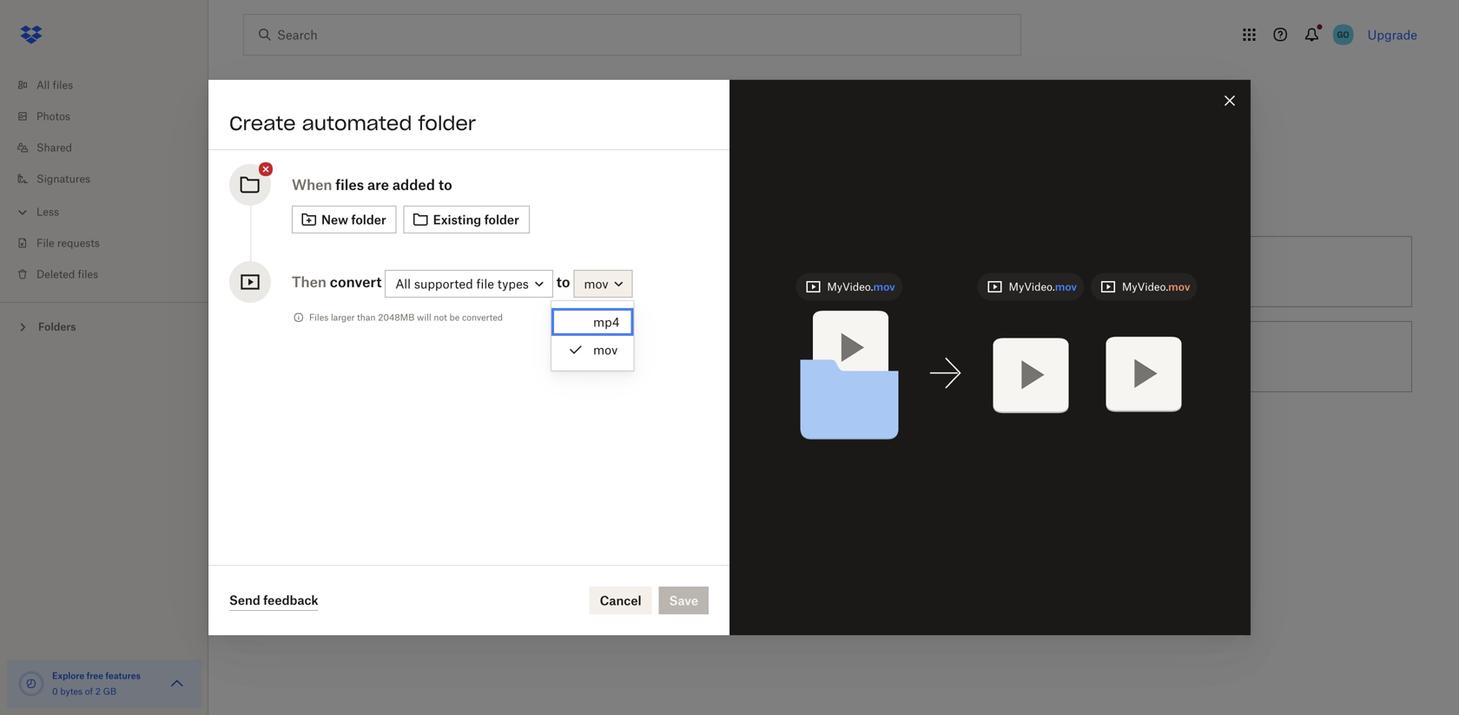 Task type: vqa. For each thing, say whether or not it's contained in the screenshot.
are
yes



Task type: describe. For each thing, give the bounding box(es) containing it.
unzip files button
[[1025, 314, 1420, 400]]

then
[[292, 274, 327, 291]]

features
[[105, 671, 141, 682]]

of
[[85, 687, 93, 698]]

will
[[417, 312, 431, 323]]

a for rule
[[731, 265, 738, 279]]

photos
[[36, 110, 70, 123]]

photos link
[[14, 101, 208, 132]]

choose for choose a file format to convert videos to
[[708, 350, 752, 364]]

category
[[370, 265, 420, 279]]

mov inside popup button
[[584, 277, 609, 291]]

add an automation
[[243, 195, 382, 213]]

free
[[87, 671, 103, 682]]

all
[[36, 79, 50, 92]]

choose a category to sort files by button
[[236, 229, 631, 314]]

folders
[[38, 321, 76, 334]]

all files link
[[14, 69, 208, 101]]

explore
[[52, 671, 84, 682]]

signatures link
[[14, 163, 208, 195]]

file
[[765, 350, 783, 364]]

files inside 'create automated folder' dialog
[[336, 176, 364, 193]]

files right unzip
[[1140, 350, 1164, 364]]

sort
[[438, 265, 461, 279]]

set
[[708, 265, 728, 279]]

create automated folder dialog
[[208, 80, 1251, 636]]

files larger than 2048mb will not be converted
[[309, 312, 503, 323]]

image
[[378, 350, 414, 364]]

choose for choose a category to sort files by
[[314, 265, 357, 279]]

3 myvideo. from the left
[[1122, 281, 1169, 294]]

files
[[309, 312, 329, 323]]

converted
[[462, 312, 503, 323]]

add an automation main content
[[236, 125, 1459, 716]]

unzip files
[[1103, 350, 1164, 364]]

folders button
[[0, 314, 208, 339]]

deleted files link
[[14, 259, 208, 290]]

files are added to
[[336, 176, 452, 193]]

explore free features 0 bytes of 2 gb
[[52, 671, 141, 698]]

convert for choose a file format to convert videos to
[[842, 350, 885, 364]]

files right convert
[[1152, 265, 1175, 279]]

than
[[357, 312, 376, 323]]

deleted
[[36, 268, 75, 281]]

2 myvideo. mov from the left
[[1009, 281, 1077, 294]]

set a rule that renames files button
[[631, 229, 1025, 314]]

convert for choose an image format to convert files to
[[473, 350, 516, 364]]

2 myvideo. from the left
[[1009, 281, 1055, 294]]

0
[[52, 687, 58, 698]]

file
[[36, 237, 54, 250]]

signatures
[[36, 172, 90, 185]]

pdfs
[[1193, 265, 1224, 279]]

files right renames
[[846, 265, 870, 279]]

file requests
[[36, 237, 100, 250]]

dropbox image
[[14, 17, 49, 52]]

1 myvideo. mov from the left
[[827, 281, 895, 294]]



Task type: locate. For each thing, give the bounding box(es) containing it.
upgrade
[[1368, 27, 1418, 42]]

2 horizontal spatial a
[[755, 350, 762, 364]]

choose a file format to convert videos to button
[[631, 314, 1025, 400]]

not
[[434, 312, 447, 323]]

shared link
[[14, 132, 208, 163]]

myvideo.
[[827, 281, 873, 294], [1009, 281, 1055, 294], [1122, 281, 1169, 294]]

all files
[[36, 79, 73, 92]]

files up automation
[[336, 176, 364, 193]]

choose left file
[[708, 350, 752, 364]]

format
[[417, 350, 455, 364], [786, 350, 824, 364]]

create
[[229, 111, 296, 136]]

2 horizontal spatial convert
[[842, 350, 885, 364]]

to
[[439, 176, 452, 193], [423, 265, 435, 279], [1179, 265, 1190, 279], [557, 274, 570, 291], [458, 350, 470, 364], [547, 350, 558, 364], [828, 350, 839, 364], [929, 350, 940, 364]]

an left image
[[360, 350, 375, 364]]

convert files to pdfs button
[[1025, 229, 1420, 314]]

an for add
[[276, 195, 294, 213]]

larger
[[331, 312, 355, 323]]

2 horizontal spatial myvideo. mov
[[1122, 281, 1191, 294]]

when
[[292, 176, 332, 193]]

0 horizontal spatial an
[[276, 195, 294, 213]]

0 horizontal spatial format
[[417, 350, 455, 364]]

choose up larger
[[314, 265, 357, 279]]

a left category
[[360, 265, 367, 279]]

quota usage element
[[17, 671, 45, 698]]

1 myvideo. from the left
[[827, 281, 873, 294]]

an right add
[[276, 195, 294, 213]]

unzip
[[1103, 350, 1136, 364]]

convert up than
[[330, 274, 382, 291]]

bytes
[[60, 687, 83, 698]]

mov
[[584, 277, 609, 291], [873, 281, 895, 294], [1055, 281, 1077, 294], [1169, 281, 1191, 294], [593, 343, 618, 357]]

less
[[36, 205, 59, 218]]

a for category
[[360, 265, 367, 279]]

create automated folder
[[229, 111, 476, 136]]

0 vertical spatial an
[[276, 195, 294, 213]]

1 horizontal spatial myvideo. mov
[[1009, 281, 1077, 294]]

an inside button
[[360, 350, 375, 364]]

choose a category to sort files by
[[314, 265, 505, 279]]

choose an image format to convert files to
[[314, 350, 558, 364]]

2 format from the left
[[786, 350, 824, 364]]

2
[[95, 687, 101, 698]]

then convert
[[292, 274, 382, 291]]

format for image
[[417, 350, 455, 364]]

deleted files
[[36, 268, 98, 281]]

requests
[[57, 237, 100, 250]]

1 format from the left
[[417, 350, 455, 364]]

files left the by
[[464, 265, 488, 279]]

files
[[53, 79, 73, 92], [336, 176, 364, 193], [464, 265, 488, 279], [846, 265, 870, 279], [1152, 265, 1175, 279], [78, 268, 98, 281], [519, 350, 543, 364], [1140, 350, 1164, 364]]

choose
[[314, 265, 357, 279], [314, 350, 357, 364], [708, 350, 752, 364]]

myvideo. mov
[[827, 281, 895, 294], [1009, 281, 1077, 294], [1122, 281, 1191, 294]]

format right file
[[786, 350, 824, 364]]

convert
[[1103, 265, 1148, 279]]

mov inside radio item
[[593, 343, 618, 357]]

a left file
[[755, 350, 762, 364]]

0 horizontal spatial myvideo. mov
[[827, 281, 895, 294]]

automated
[[302, 111, 412, 136]]

format down "not"
[[417, 350, 455, 364]]

format for file
[[786, 350, 824, 364]]

convert files to pdfs
[[1103, 265, 1224, 279]]

by
[[491, 265, 505, 279]]

1 horizontal spatial myvideo.
[[1009, 281, 1055, 294]]

convert inside 'create automated folder' dialog
[[330, 274, 382, 291]]

a right 'set'
[[731, 265, 738, 279]]

added
[[393, 176, 435, 193]]

files right deleted
[[78, 268, 98, 281]]

mov button
[[574, 270, 633, 298]]

are
[[367, 176, 389, 193]]

a
[[360, 265, 367, 279], [731, 265, 738, 279], [755, 350, 762, 364]]

0 horizontal spatial convert
[[330, 274, 382, 291]]

an
[[276, 195, 294, 213], [360, 350, 375, 364]]

add
[[243, 195, 271, 213]]

renames
[[793, 265, 843, 279]]

2 horizontal spatial myvideo.
[[1122, 281, 1169, 294]]

1 horizontal spatial an
[[360, 350, 375, 364]]

convert left "videos"
[[842, 350, 885, 364]]

list containing all files
[[0, 59, 208, 302]]

files left the mov radio item on the left of page
[[519, 350, 543, 364]]

1 horizontal spatial format
[[786, 350, 824, 364]]

upgrade link
[[1368, 27, 1418, 42]]

file requests link
[[14, 228, 208, 259]]

folder
[[418, 111, 476, 136]]

gb
[[103, 687, 117, 698]]

videos
[[889, 350, 925, 364]]

a for file
[[755, 350, 762, 364]]

list
[[0, 59, 208, 302]]

set a rule that renames files
[[708, 265, 870, 279]]

automation
[[299, 195, 382, 213]]

1 horizontal spatial convert
[[473, 350, 516, 364]]

less image
[[14, 204, 31, 221]]

mov radio item
[[552, 336, 634, 364]]

choose a file format to convert videos to
[[708, 350, 940, 364]]

convert
[[330, 274, 382, 291], [473, 350, 516, 364], [842, 350, 885, 364]]

mp4
[[593, 315, 620, 330]]

rule
[[741, 265, 763, 279]]

that
[[767, 265, 790, 279]]

choose an image format to convert files to button
[[236, 314, 631, 400]]

be
[[450, 312, 460, 323]]

choose down larger
[[314, 350, 357, 364]]

shared
[[36, 141, 72, 154]]

1 vertical spatial an
[[360, 350, 375, 364]]

0 horizontal spatial a
[[360, 265, 367, 279]]

an for choose
[[360, 350, 375, 364]]

1 horizontal spatial a
[[731, 265, 738, 279]]

0 horizontal spatial myvideo.
[[827, 281, 873, 294]]

choose for choose an image format to convert files to
[[314, 350, 357, 364]]

2048mb
[[378, 312, 415, 323]]

files right all
[[53, 79, 73, 92]]

convert down converted
[[473, 350, 516, 364]]

3 myvideo. mov from the left
[[1122, 281, 1191, 294]]



